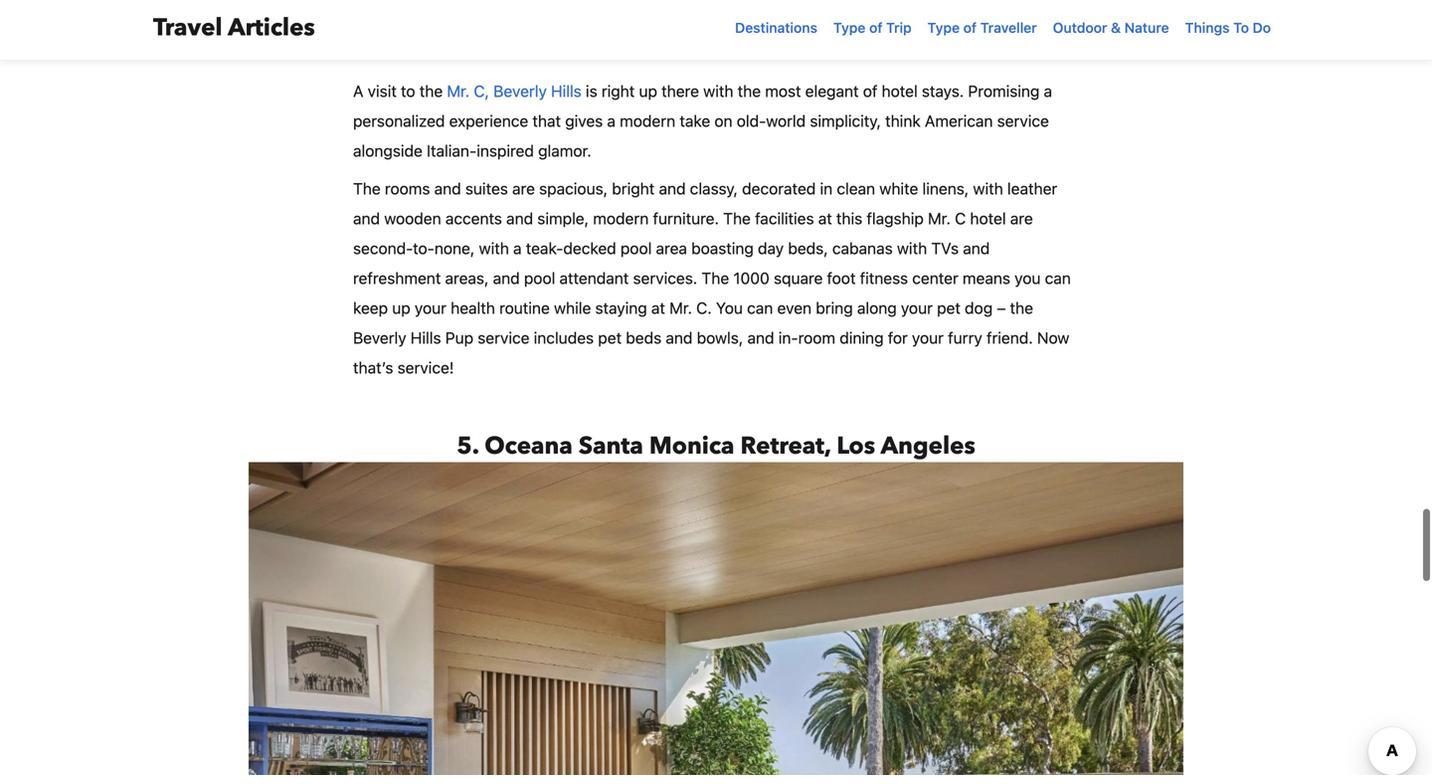Task type: locate. For each thing, give the bounding box(es) containing it.
pool
[[621, 239, 652, 258], [524, 269, 555, 288]]

0 vertical spatial hills
[[551, 82, 582, 101]]

a inside the rooms and suites are spacious, bright and classy, decorated in clean white linens, with leather and wooden accents and simple, modern furniture. the facilities at this flagship mr. c hotel are second-to-none, with a teak-decked pool area boasting day beds, cabanas with tvs and refreshment areas, and pool attendant services. the 1000 square foot fitness center means you can keep up your health routine while staying at mr. c. you can even bring along your pet dog – the beverly hills pup service includes pet beds and bowls, and in-room dining for your furry friend. now that's service!
[[513, 239, 522, 258]]

second-
[[353, 239, 413, 258]]

0 horizontal spatial type
[[834, 19, 866, 36]]

american
[[925, 112, 993, 130]]

your right for
[[912, 328, 944, 347]]

and right tvs
[[963, 239, 990, 258]]

0 vertical spatial a
[[1044, 82, 1053, 101]]

type of trip
[[834, 19, 912, 36]]

things
[[1186, 19, 1230, 36]]

c,
[[474, 82, 490, 101]]

1 vertical spatial a
[[607, 112, 616, 130]]

pool down teak- on the left of the page
[[524, 269, 555, 288]]

the up boasting at the top of page
[[723, 209, 751, 228]]

modern
[[620, 112, 676, 130], [593, 209, 649, 228]]

of right elegant
[[863, 82, 878, 101]]

a visit to the mr. c, beverly hills
[[353, 82, 582, 101]]

0 vertical spatial at
[[819, 209, 832, 228]]

pool left area in the top of the page
[[621, 239, 652, 258]]

santa
[[579, 430, 644, 463]]

1 horizontal spatial service
[[998, 112, 1049, 130]]

hills inside the rooms and suites are spacious, bright and classy, decorated in clean white linens, with leather and wooden accents and simple, modern furniture. the facilities at this flagship mr. c hotel are second-to-none, with a teak-decked pool area boasting day beds, cabanas with tvs and refreshment areas, and pool attendant services. the 1000 square foot fitness center means you can keep up your health routine while staying at mr. c. you can even bring along your pet dog – the beverly hills pup service includes pet beds and bowls, and in-room dining for your furry friend. now that's service!
[[411, 328, 441, 347]]

promising
[[968, 82, 1040, 101]]

0 horizontal spatial pool
[[524, 269, 555, 288]]

0 horizontal spatial hills
[[411, 328, 441, 347]]

service down routine
[[478, 328, 530, 347]]

2 type from the left
[[928, 19, 960, 36]]

can right the 'you'
[[747, 299, 773, 318]]

cabanas
[[833, 239, 893, 258]]

0 vertical spatial hotel
[[882, 82, 918, 101]]

0 horizontal spatial a
[[513, 239, 522, 258]]

type for type of trip
[[834, 19, 866, 36]]

2 horizontal spatial mr.
[[928, 209, 951, 228]]

can right you
[[1045, 269, 1071, 288]]

and down italian-
[[434, 179, 461, 198]]

0 vertical spatial are
[[512, 179, 535, 198]]

with left tvs
[[897, 239, 927, 258]]

in
[[820, 179, 833, 198]]

1 horizontal spatial hotel
[[970, 209, 1006, 228]]

things to do link
[[1178, 10, 1279, 46]]

hotel inside the rooms and suites are spacious, bright and classy, decorated in clean white linens, with leather and wooden accents and simple, modern furniture. the facilities at this flagship mr. c hotel are second-to-none, with a teak-decked pool area boasting day beds, cabanas with tvs and refreshment areas, and pool attendant services. the 1000 square foot fitness center means you can keep up your health routine while staying at mr. c. you can even bring along your pet dog – the beverly hills pup service includes pet beds and bowls, and in-room dining for your furry friend. now that's service!
[[970, 209, 1006, 228]]

hotel right "c"
[[970, 209, 1006, 228]]

mr. left c,
[[447, 82, 470, 101]]

hotel up think
[[882, 82, 918, 101]]

2 vertical spatial mr.
[[670, 299, 692, 318]]

hills
[[551, 82, 582, 101], [411, 328, 441, 347]]

the up old-
[[738, 82, 761, 101]]

in-
[[779, 328, 799, 347]]

the down boasting at the top of page
[[702, 269, 729, 288]]

of left traveller
[[964, 19, 977, 36]]

are right suites
[[512, 179, 535, 198]]

the left "rooms"
[[353, 179, 381, 198]]

fitness
[[860, 269, 908, 288]]

and left in-
[[748, 328, 775, 347]]

friend.
[[987, 328, 1033, 347]]

1 vertical spatial service
[[478, 328, 530, 347]]

simple,
[[538, 209, 589, 228]]

articles
[[228, 11, 315, 44]]

a right promising
[[1044, 82, 1053, 101]]

the right –
[[1010, 299, 1034, 318]]

2 horizontal spatial a
[[1044, 82, 1053, 101]]

type inside type of traveller link
[[928, 19, 960, 36]]

pet left dog
[[937, 299, 961, 318]]

the
[[353, 179, 381, 198], [723, 209, 751, 228], [702, 269, 729, 288]]

1 horizontal spatial beverly
[[494, 82, 547, 101]]

routine
[[500, 299, 550, 318]]

2 horizontal spatial the
[[1010, 299, 1034, 318]]

and up second-
[[353, 209, 380, 228]]

bright
[[612, 179, 655, 198]]

visit
[[368, 82, 397, 101]]

1 vertical spatial can
[[747, 299, 773, 318]]

are
[[512, 179, 535, 198], [1011, 209, 1033, 228]]

health
[[451, 299, 495, 318]]

of for traveller
[[964, 19, 977, 36]]

0 horizontal spatial are
[[512, 179, 535, 198]]

1 vertical spatial beverly
[[353, 328, 407, 347]]

modern down right
[[620, 112, 676, 130]]

0 vertical spatial mr.
[[447, 82, 470, 101]]

the rooms and suites are spacious, bright and classy, decorated in clean white linens, with leather and wooden accents and simple, modern furniture. the facilities at this flagship mr. c hotel are second-to-none, with a teak-decked pool area boasting day beds, cabanas with tvs and refreshment areas, and pool attendant services. the 1000 square foot fitness center means you can keep up your health routine while staying at mr. c. you can even bring along your pet dog – the beverly hills pup service includes pet beds and bowls, and in-room dining for your furry friend. now that's service!
[[353, 179, 1071, 377]]

the inside is right up there with the most elegant of hotel stays. promising a personalized experience that gives a modern take on old-world simplicity, think american service alongside italian-inspired glamor.
[[738, 82, 761, 101]]

0 horizontal spatial beverly
[[353, 328, 407, 347]]

bring
[[816, 299, 853, 318]]

with up the on
[[704, 82, 734, 101]]

type of traveller link
[[920, 10, 1045, 46]]

the right to
[[420, 82, 443, 101]]

c.
[[697, 299, 712, 318]]

&
[[1111, 19, 1121, 36]]

0 vertical spatial pet
[[937, 299, 961, 318]]

0 horizontal spatial pet
[[598, 328, 622, 347]]

service
[[998, 112, 1049, 130], [478, 328, 530, 347]]

beds
[[626, 328, 662, 347]]

hills left is
[[551, 82, 582, 101]]

up right right
[[639, 82, 658, 101]]

a right gives
[[607, 112, 616, 130]]

1 vertical spatial mr.
[[928, 209, 951, 228]]

italian-
[[427, 141, 477, 160]]

attendant
[[560, 269, 629, 288]]

things to do
[[1186, 19, 1271, 36]]

0 horizontal spatial up
[[392, 299, 411, 318]]

0 vertical spatial service
[[998, 112, 1049, 130]]

modern down bright
[[593, 209, 649, 228]]

the
[[420, 82, 443, 101], [738, 82, 761, 101], [1010, 299, 1034, 318]]

a
[[1044, 82, 1053, 101], [607, 112, 616, 130], [513, 239, 522, 258]]

stays.
[[922, 82, 964, 101]]

mr. left "c"
[[928, 209, 951, 228]]

destinations
[[735, 19, 818, 36]]

beverly right c,
[[494, 82, 547, 101]]

for
[[888, 328, 908, 347]]

dining
[[840, 328, 884, 347]]

to
[[401, 82, 415, 101]]

leather
[[1008, 179, 1058, 198]]

of left trip
[[870, 19, 883, 36]]

–
[[997, 299, 1006, 318]]

type inside type of trip link
[[834, 19, 866, 36]]

even
[[778, 299, 812, 318]]

hills up service! at the left of the page
[[411, 328, 441, 347]]

0 horizontal spatial service
[[478, 328, 530, 347]]

type for type of traveller
[[928, 19, 960, 36]]

your
[[415, 299, 447, 318], [901, 299, 933, 318], [912, 328, 944, 347]]

beverly inside the rooms and suites are spacious, bright and classy, decorated in clean white linens, with leather and wooden accents and simple, modern furniture. the facilities at this flagship mr. c hotel are second-to-none, with a teak-decked pool area boasting day beds, cabanas with tvs and refreshment areas, and pool attendant services. the 1000 square foot fitness center means you can keep up your health routine while staying at mr. c. you can even bring along your pet dog – the beverly hills pup service includes pet beds and bowls, and in-room dining for your furry friend. now that's service!
[[353, 328, 407, 347]]

0 horizontal spatial at
[[652, 299, 666, 318]]

at left this
[[819, 209, 832, 228]]

service!
[[398, 358, 454, 377]]

are down leather
[[1011, 209, 1033, 228]]

and up routine
[[493, 269, 520, 288]]

tvs
[[932, 239, 959, 258]]

monica
[[650, 430, 735, 463]]

a left teak- on the left of the page
[[513, 239, 522, 258]]

refreshment
[[353, 269, 441, 288]]

1 horizontal spatial up
[[639, 82, 658, 101]]

mr. left c.
[[670, 299, 692, 318]]

1 type from the left
[[834, 19, 866, 36]]

of
[[870, 19, 883, 36], [964, 19, 977, 36], [863, 82, 878, 101]]

type left trip
[[834, 19, 866, 36]]

furniture.
[[653, 209, 719, 228]]

with right linens,
[[973, 179, 1004, 198]]

service down promising
[[998, 112, 1049, 130]]

elegant
[[806, 82, 859, 101]]

1 vertical spatial pool
[[524, 269, 555, 288]]

0 vertical spatial pool
[[621, 239, 652, 258]]

at down the services.
[[652, 299, 666, 318]]

0 horizontal spatial mr.
[[447, 82, 470, 101]]

type right trip
[[928, 19, 960, 36]]

type of traveller
[[928, 19, 1037, 36]]

1 vertical spatial up
[[392, 299, 411, 318]]

accents
[[446, 209, 502, 228]]

suites
[[465, 179, 508, 198]]

1 vertical spatial hills
[[411, 328, 441, 347]]

2 vertical spatial a
[[513, 239, 522, 258]]

1 vertical spatial modern
[[593, 209, 649, 228]]

pet down staying
[[598, 328, 622, 347]]

destinations link
[[727, 10, 826, 46]]

rooms
[[385, 179, 430, 198]]

1 horizontal spatial can
[[1045, 269, 1071, 288]]

travel articles
[[153, 11, 315, 44]]

can
[[1045, 269, 1071, 288], [747, 299, 773, 318]]

0 horizontal spatial hotel
[[882, 82, 918, 101]]

1 horizontal spatial the
[[738, 82, 761, 101]]

1 horizontal spatial type
[[928, 19, 960, 36]]

0 vertical spatial modern
[[620, 112, 676, 130]]

none,
[[435, 239, 475, 258]]

1 vertical spatial hotel
[[970, 209, 1006, 228]]

0 vertical spatial up
[[639, 82, 658, 101]]

wooden
[[384, 209, 441, 228]]

1 vertical spatial are
[[1011, 209, 1033, 228]]

of for trip
[[870, 19, 883, 36]]

up down refreshment at the left top of page
[[392, 299, 411, 318]]

beverly up that's
[[353, 328, 407, 347]]



Task type: describe. For each thing, give the bounding box(es) containing it.
foot
[[827, 269, 856, 288]]

1000
[[734, 269, 770, 288]]

modern inside the rooms and suites are spacious, bright and classy, decorated in clean white linens, with leather and wooden accents and simple, modern furniture. the facilities at this flagship mr. c hotel are second-to-none, with a teak-decked pool area boasting day beds, cabanas with tvs and refreshment areas, and pool attendant services. the 1000 square foot fitness center means you can keep up your health routine while staying at mr. c. you can even bring along your pet dog – the beverly hills pup service includes pet beds and bowls, and in-room dining for your furry friend. now that's service!
[[593, 209, 649, 228]]

oceana
[[485, 430, 573, 463]]

0 vertical spatial can
[[1045, 269, 1071, 288]]

inspired
[[477, 141, 534, 160]]

along
[[857, 299, 897, 318]]

1 horizontal spatial hills
[[551, 82, 582, 101]]

travel
[[153, 11, 222, 44]]

glamor.
[[538, 141, 592, 160]]

linens,
[[923, 179, 969, 198]]

traveller
[[981, 19, 1037, 36]]

your down center
[[901, 299, 933, 318]]

c
[[955, 209, 966, 228]]

and right beds
[[666, 328, 693, 347]]

spacious,
[[539, 179, 608, 198]]

los
[[837, 430, 876, 463]]

this
[[837, 209, 863, 228]]

1 horizontal spatial are
[[1011, 209, 1033, 228]]

your up pup
[[415, 299, 447, 318]]

think
[[886, 112, 921, 130]]

up inside the rooms and suites are spacious, bright and classy, decorated in clean white linens, with leather and wooden accents and simple, modern furniture. the facilities at this flagship mr. c hotel are second-to-none, with a teak-decked pool area boasting day beds, cabanas with tvs and refreshment areas, and pool attendant services. the 1000 square foot fitness center means you can keep up your health routine while staying at mr. c. you can even bring along your pet dog – the beverly hills pup service includes pet beds and bowls, and in-room dining for your furry friend. now that's service!
[[392, 299, 411, 318]]

retreat,
[[741, 430, 831, 463]]

type of trip link
[[826, 10, 920, 46]]

take
[[680, 112, 711, 130]]

0 horizontal spatial the
[[420, 82, 443, 101]]

mr. c, beverly hills link
[[447, 82, 582, 101]]

includes
[[534, 328, 594, 347]]

that's
[[353, 358, 393, 377]]

1 horizontal spatial a
[[607, 112, 616, 130]]

flagship
[[867, 209, 924, 228]]

services.
[[633, 269, 698, 288]]

personalized
[[353, 112, 445, 130]]

you
[[1015, 269, 1041, 288]]

the inside the rooms and suites are spacious, bright and classy, decorated in clean white linens, with leather and wooden accents and simple, modern furniture. the facilities at this flagship mr. c hotel are second-to-none, with a teak-decked pool area boasting day beds, cabanas with tvs and refreshment areas, and pool attendant services. the 1000 square foot fitness center means you can keep up your health routine while staying at mr. c. you can even bring along your pet dog – the beverly hills pup service includes pet beds and bowls, and in-room dining for your furry friend. now that's service!
[[1010, 299, 1034, 318]]

staying
[[596, 299, 647, 318]]

1 vertical spatial pet
[[598, 328, 622, 347]]

1 horizontal spatial pool
[[621, 239, 652, 258]]

white
[[880, 179, 919, 198]]

outdoor & nature link
[[1045, 10, 1178, 46]]

0 vertical spatial beverly
[[494, 82, 547, 101]]

decked
[[563, 239, 617, 258]]

keep
[[353, 299, 388, 318]]

5.
[[457, 430, 479, 463]]

dog
[[965, 299, 993, 318]]

to
[[1234, 19, 1250, 36]]

up inside is right up there with the most elegant of hotel stays. promising a personalized experience that gives a modern take on old-world simplicity, think american service alongside italian-inspired glamor.
[[639, 82, 658, 101]]

right
[[602, 82, 635, 101]]

that
[[533, 112, 561, 130]]

furry
[[948, 328, 983, 347]]

1 vertical spatial the
[[723, 209, 751, 228]]

bowls,
[[697, 328, 743, 347]]

hotel inside is right up there with the most elegant of hotel stays. promising a personalized experience that gives a modern take on old-world simplicity, think american service alongside italian-inspired glamor.
[[882, 82, 918, 101]]

area
[[656, 239, 687, 258]]

with inside is right up there with the most elegant of hotel stays. promising a personalized experience that gives a modern take on old-world simplicity, think american service alongside italian-inspired glamor.
[[704, 82, 734, 101]]

trip
[[887, 19, 912, 36]]

0 vertical spatial the
[[353, 179, 381, 198]]

nature
[[1125, 19, 1170, 36]]

service inside is right up there with the most elegant of hotel stays. promising a personalized experience that gives a modern take on old-world simplicity, think american service alongside italian-inspired glamor.
[[998, 112, 1049, 130]]

classy,
[[690, 179, 738, 198]]

outdoor & nature
[[1053, 19, 1170, 36]]

on
[[715, 112, 733, 130]]

with down accents
[[479, 239, 509, 258]]

beds,
[[788, 239, 828, 258]]

gives
[[565, 112, 603, 130]]

a
[[353, 82, 364, 101]]

world
[[766, 112, 806, 130]]

is right up there with the most elegant of hotel stays. promising a personalized experience that gives a modern take on old-world simplicity, think american service alongside italian-inspired glamor.
[[353, 82, 1053, 160]]

simplicity,
[[810, 112, 881, 130]]

you
[[716, 299, 743, 318]]

1 vertical spatial at
[[652, 299, 666, 318]]

0 horizontal spatial can
[[747, 299, 773, 318]]

5. oceana santa monica retreat, los angeles
[[457, 430, 976, 463]]

1 horizontal spatial pet
[[937, 299, 961, 318]]

service inside the rooms and suites are spacious, bright and classy, decorated in clean white linens, with leather and wooden accents and simple, modern furniture. the facilities at this flagship mr. c hotel are second-to-none, with a teak-decked pool area boasting day beds, cabanas with tvs and refreshment areas, and pool attendant services. the 1000 square foot fitness center means you can keep up your health routine while staying at mr. c. you can even bring along your pet dog – the beverly hills pup service includes pet beds and bowls, and in-room dining for your furry friend. now that's service!
[[478, 328, 530, 347]]

center
[[913, 269, 959, 288]]

clean
[[837, 179, 876, 198]]

alongside
[[353, 141, 423, 160]]

day
[[758, 239, 784, 258]]

old-
[[737, 112, 766, 130]]

decorated
[[742, 179, 816, 198]]

is
[[586, 82, 598, 101]]

room
[[799, 328, 836, 347]]

boasting
[[692, 239, 754, 258]]

teak-
[[526, 239, 563, 258]]

while
[[554, 299, 591, 318]]

and up furniture.
[[659, 179, 686, 198]]

outdoor
[[1053, 19, 1108, 36]]

of inside is right up there with the most elegant of hotel stays. promising a personalized experience that gives a modern take on old-world simplicity, think american service alongside italian-inspired glamor.
[[863, 82, 878, 101]]

and up teak- on the left of the page
[[506, 209, 533, 228]]

there
[[662, 82, 699, 101]]

modern inside is right up there with the most elegant of hotel stays. promising a personalized experience that gives a modern take on old-world simplicity, think american service alongside italian-inspired glamor.
[[620, 112, 676, 130]]

areas,
[[445, 269, 489, 288]]

now
[[1038, 328, 1070, 347]]

square
[[774, 269, 823, 288]]

facilities
[[755, 209, 814, 228]]

2 vertical spatial the
[[702, 269, 729, 288]]

most
[[765, 82, 801, 101]]

to-
[[413, 239, 435, 258]]

1 horizontal spatial at
[[819, 209, 832, 228]]

1 horizontal spatial mr.
[[670, 299, 692, 318]]

experience
[[449, 112, 529, 130]]



Task type: vqa. For each thing, say whether or not it's contained in the screenshot.
'al'
no



